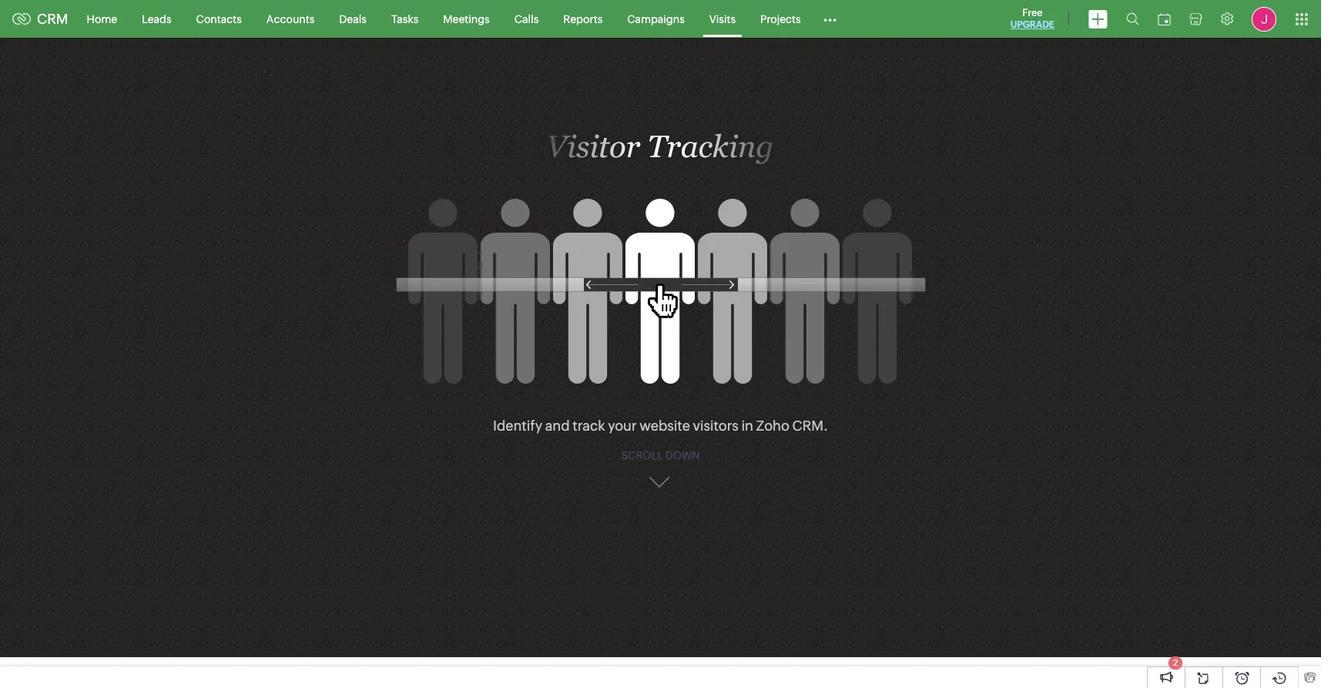 Task type: describe. For each thing, give the bounding box(es) containing it.
accounts
[[267, 13, 315, 25]]

profile image
[[1253, 7, 1277, 31]]

zoho
[[757, 418, 790, 434]]

create menu image
[[1089, 10, 1108, 28]]

visits
[[710, 13, 736, 25]]

search image
[[1127, 12, 1140, 25]]

tasks link
[[379, 0, 431, 37]]

free
[[1023, 7, 1043, 18]]

accounts link
[[254, 0, 327, 37]]

identify
[[493, 418, 543, 434]]

and
[[546, 418, 570, 434]]

visits link
[[697, 0, 748, 37]]

track
[[573, 418, 606, 434]]

crm link
[[12, 11, 68, 27]]

upgrade
[[1011, 19, 1055, 30]]

projects
[[761, 13, 801, 25]]

campaigns
[[628, 13, 685, 25]]

reports link
[[551, 0, 615, 37]]

scroll down
[[622, 449, 700, 462]]

website
[[640, 418, 691, 434]]

down
[[666, 449, 700, 462]]

reports
[[564, 13, 603, 25]]

meetings
[[443, 13, 490, 25]]

calls
[[515, 13, 539, 25]]

profile element
[[1243, 0, 1287, 37]]

identify and track your website visitors in zoho crm.
[[493, 418, 829, 434]]



Task type: vqa. For each thing, say whether or not it's contained in the screenshot.
Signals icon
no



Task type: locate. For each thing, give the bounding box(es) containing it.
home link
[[74, 0, 130, 37]]

search element
[[1118, 0, 1149, 38]]

calls link
[[502, 0, 551, 37]]

visitors
[[693, 418, 739, 434]]

contacts
[[196, 13, 242, 25]]

leads
[[142, 13, 172, 25]]

projects link
[[748, 0, 814, 37]]

leads link
[[130, 0, 184, 37]]

contacts link
[[184, 0, 254, 37]]

create menu element
[[1080, 0, 1118, 37]]

free upgrade
[[1011, 7, 1055, 30]]

home
[[87, 13, 117, 25]]

crm.
[[793, 418, 829, 434]]

Other Modules field
[[814, 7, 847, 31]]

campaigns link
[[615, 0, 697, 37]]

crm
[[37, 11, 68, 27]]

deals link
[[327, 0, 379, 37]]

2
[[1174, 658, 1179, 668]]

meetings link
[[431, 0, 502, 37]]

tasks
[[392, 13, 419, 25]]

deals
[[339, 13, 367, 25]]

scroll
[[622, 449, 664, 462]]

your
[[608, 418, 637, 434]]

calendar image
[[1159, 13, 1172, 25]]

in
[[742, 418, 754, 434]]



